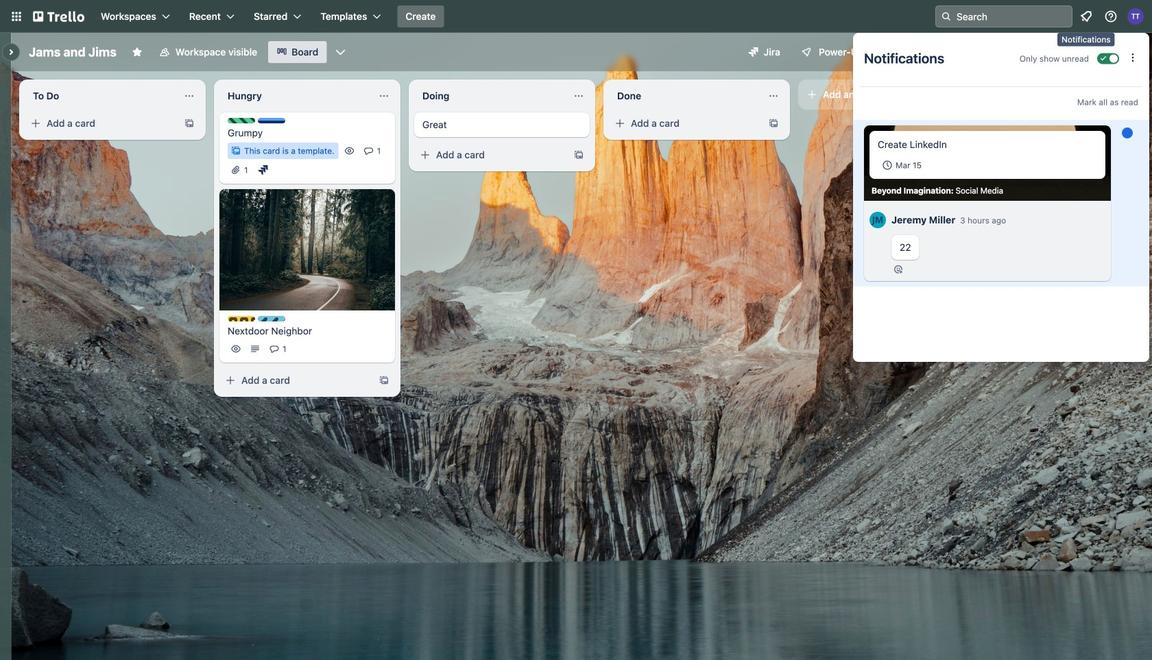 Task type: locate. For each thing, give the bounding box(es) containing it.
terry turtle (terryturtle) image down search 'field'
[[1025, 43, 1045, 62]]

search image
[[941, 11, 952, 22]]

tooltip
[[1058, 33, 1115, 46]]

jeremy miller (jeremymiller198) image
[[870, 210, 886, 230]]

None text field
[[25, 85, 178, 107], [414, 85, 568, 107], [609, 85, 763, 107], [25, 85, 178, 107], [414, 85, 568, 107], [609, 85, 763, 107]]

show menu image
[[1127, 45, 1141, 59]]

create from template… image
[[184, 118, 195, 129], [768, 118, 779, 129], [379, 375, 390, 386]]

color: yellow, title: none image
[[228, 316, 255, 322]]

0 horizontal spatial create from template… image
[[184, 118, 195, 129]]

1 horizontal spatial terry turtle (terryturtle) image
[[1128, 8, 1144, 25]]

Search field
[[936, 5, 1073, 27]]

chestercheeetah (chestercheeetah) image
[[1043, 43, 1062, 62]]

1 vertical spatial terry turtle (terryturtle) image
[[1025, 43, 1045, 62]]

0 horizontal spatial terry turtle (terryturtle) image
[[1025, 43, 1045, 62]]

0 vertical spatial terry turtle (terryturtle) image
[[1128, 8, 1144, 25]]

color: green, title: none image
[[228, 118, 255, 123]]

None text field
[[220, 85, 373, 107]]

terry turtle (terryturtle) image
[[1128, 8, 1144, 25], [1025, 43, 1045, 62]]

terry turtle (terryturtle) image right open information menu icon
[[1128, 8, 1144, 25]]



Task type: describe. For each thing, give the bounding box(es) containing it.
primary element
[[0, 0, 1152, 33]]

sm image
[[880, 41, 899, 60]]

open information menu image
[[1104, 10, 1118, 23]]

1 horizontal spatial create from template… image
[[379, 375, 390, 386]]

jira icon image
[[749, 47, 758, 57]]

2 horizontal spatial create from template… image
[[768, 118, 779, 129]]

customize views image
[[334, 45, 347, 59]]

back to home image
[[33, 5, 84, 27]]

Board name text field
[[22, 41, 123, 63]]

color: sky, title: "flying cars" element
[[258, 316, 285, 322]]

star or unstar board image
[[132, 47, 143, 58]]

0 notifications image
[[1078, 8, 1095, 25]]

color: blue, title: none image
[[258, 118, 285, 123]]

terry turtle (terryturtle) image inside primary element
[[1128, 8, 1144, 25]]

sm image
[[256, 163, 270, 177]]

create from template… image
[[573, 150, 584, 161]]



Task type: vqa. For each thing, say whether or not it's contained in the screenshot.
line.
no



